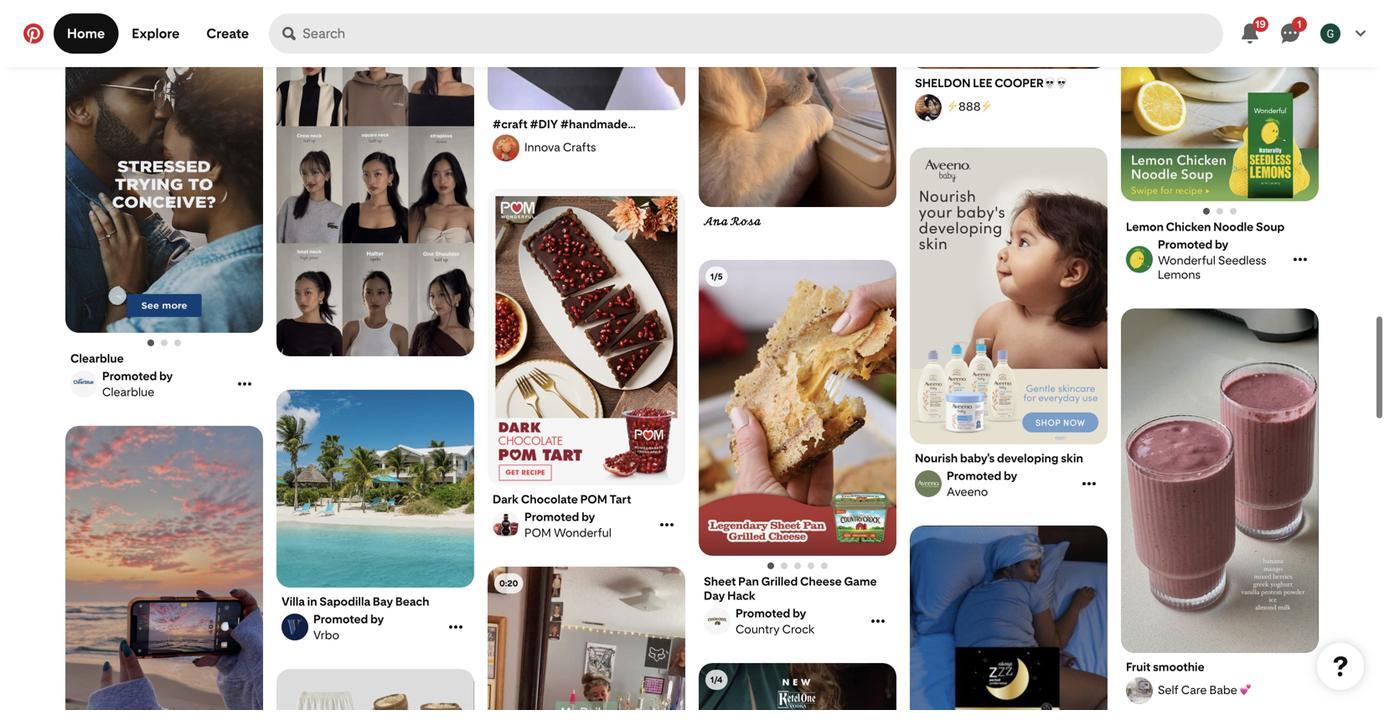 Task type: describe. For each thing, give the bounding box(es) containing it.
19
[[1256, 18, 1267, 30]]

country
[[736, 622, 780, 636]]

sapodilla
[[320, 594, 371, 609]]

19 button
[[1231, 13, 1271, 54]]

crafts
[[563, 140, 597, 154]]

fruit
[[1127, 660, 1151, 674]]

plus up your game day with these easy, bite sized cheesy sheet pan snacks that are perfect for halftime. this hack makes it so easy to make the crispiest, cheesiest grilled cheese for a large party. image
[[699, 260, 897, 557]]

pan
[[739, 574, 759, 589]]

beach
[[396, 594, 430, 609]]

country crock
[[736, 622, 815, 636]]

this contains an image of: fruit smoothie image
[[1122, 309, 1320, 653]]

home link
[[54, 13, 118, 54]]

self care babe 💕
[[1159, 683, 1252, 697]]

pom wonderful link
[[490, 510, 656, 540]]

clearblue® knows it can be hard to get pregnant, so we're here to help. our ovulation tests identify your most fertile days, to give you the best chance of getting pregnant. tap the pin and learn more. image
[[65, 36, 263, 333]]

lemon
[[1127, 220, 1164, 234]]

nourish baby's developing skin link
[[915, 451, 1103, 465]]

#craft #diy #handmade #homedecor image
[[488, 0, 686, 110]]

self
[[1159, 683, 1179, 697]]

cheese
[[801, 574, 842, 589]]

home
[[67, 26, 105, 41]]

cooper💀💀
[[995, 76, 1068, 90]]

2 sheet pan grilled cheese game day hack image from the left
[[781, 563, 788, 569]]

create link
[[193, 13, 263, 54]]

grilled
[[762, 574, 798, 589]]

1
[[1298, 18, 1302, 30]]

sheldon
[[915, 76, 971, 90]]

dark chocolate pom tart link
[[493, 492, 681, 506]]

3 clearblue image from the left
[[174, 340, 181, 346]]

tart
[[610, 492, 632, 506]]

lemon chicken noodle soup link
[[1127, 220, 1315, 234]]

villa
[[282, 594, 305, 609]]

this contains an image of: sunsets image
[[65, 426, 263, 710]]

sheet pan grilled cheese game day hack image
[[808, 563, 815, 569]]

4 sheet pan grilled cheese game day hack image from the left
[[822, 563, 828, 569]]

hack
[[728, 589, 756, 603]]

just shake, pour, and serve our new ketel one espresso martini cocktail in a bottle. effortless hosting awaits… image
[[699, 663, 897, 710]]

𝒜𝓃𝒶 ℛℴ𝓈𝒶
[[704, 214, 761, 228]]

vrbo
[[314, 628, 340, 642]]

𝒜𝓃𝒶 ℛℴ𝓈𝒶 link
[[704, 214, 892, 230]]

crock
[[783, 622, 815, 636]]

dark chocolate pom tart
[[493, 492, 632, 506]]

1 clearblue image from the left
[[148, 340, 154, 346]]

2 lemon chicken noodle soup image from the left
[[1217, 208, 1224, 215]]

developing
[[998, 451, 1059, 465]]

3 sheet pan grilled cheese game day hack image from the left
[[795, 563, 801, 569]]

30 minutes prep · 4 hours total · serves 8-10 · dark chocolate pom tart recipe: this delicious dessert pairs silky dark chocolate with fresh, tart pomegranate arils. image
[[488, 189, 686, 485]]

aveeno link
[[913, 469, 1079, 499]]

lemon chicken noodle soup image
[[1231, 208, 1237, 215]]

search icon image
[[283, 27, 296, 40]]

game
[[845, 574, 877, 589]]

soup
[[1257, 220, 1286, 234]]

💕
[[1241, 683, 1252, 697]]

babe
[[1210, 683, 1238, 697]]

2 clearblue image from the left
[[161, 340, 168, 346]]

lemons
[[1159, 267, 1201, 282]]

innova crafts link
[[490, 135, 683, 161]]

country crock link
[[702, 606, 868, 636]]

0 vertical spatial clearblue link
[[70, 351, 258, 366]]

chocolate
[[521, 492, 578, 506]]

wonderful inside wonderful seedless lemons
[[1159, 253, 1216, 267]]



Task type: vqa. For each thing, say whether or not it's contained in the screenshot.
rightmost POM
yes



Task type: locate. For each thing, give the bounding box(es) containing it.
this contains an image of: 𝒜𝓃𝒶 ℛℴ𝓈𝒶 image
[[699, 0, 897, 208]]

innova
[[525, 140, 561, 154]]

this contains an image of: sheldon lee cooper💀💀 image
[[910, 0, 1108, 69]]

pom
[[581, 492, 608, 506], [525, 526, 551, 540]]

1 this contains an image of: image from the top
[[277, 12, 475, 357]]

wonderful seedless lemons link
[[1124, 237, 1290, 282]]

1 vertical spatial wonderful
[[554, 526, 612, 540]]

0 horizontal spatial clearblue image
[[148, 340, 154, 346]]

2 horizontal spatial clearblue image
[[174, 340, 181, 346]]

baby's
[[961, 451, 995, 465]]

aveeno
[[947, 485, 989, 499]]

1 horizontal spatial wonderful
[[1159, 253, 1216, 267]]

sheet pan grilled cheese game day hack image
[[768, 563, 775, 569], [781, 563, 788, 569], [795, 563, 801, 569], [822, 563, 828, 569]]

⚡️888⚡️ link
[[913, 94, 1106, 121]]

bay
[[373, 594, 393, 609]]

sheet
[[704, 574, 736, 589]]

clearblue
[[70, 351, 124, 366], [102, 385, 155, 399]]

clearblue image
[[148, 340, 154, 346], [161, 340, 168, 346], [174, 340, 181, 346]]

sheldon lee cooper💀💀
[[915, 76, 1068, 90]]

4 br, 5 ba image
[[277, 390, 475, 588]]

fruit smoothie
[[1127, 660, 1205, 674]]

lemon chicken noodle soup
[[1127, 220, 1286, 234]]

seedless
[[1219, 253, 1267, 267]]

smoothie
[[1154, 660, 1205, 674]]

0 horizontal spatial pom
[[525, 526, 551, 540]]

lemon chicken noodle soup image left lemon chicken noodle soup icon
[[1217, 208, 1224, 215]]

add a delicious twist to a classic with this lemon chicken noodle soup featuring wonderful seedless lemons. image
[[1122, 0, 1320, 201]]

greg robinson image
[[1321, 23, 1341, 44]]

fruit smoothie link
[[1127, 660, 1315, 674]]

Search text field
[[303, 13, 1224, 54]]

vrbo link
[[279, 612, 445, 642]]

1 button
[[1271, 13, 1311, 54]]

create
[[207, 26, 249, 41]]

day
[[704, 589, 726, 603]]

lemon chicken noodle soup image up lemon chicken noodle soup
[[1204, 208, 1211, 215]]

explore link
[[118, 13, 193, 54]]

0 horizontal spatial wonderful
[[554, 526, 612, 540]]

2 this contains an image of: image from the top
[[277, 669, 475, 710]]

0 vertical spatial pom
[[581, 492, 608, 506]]

villa in sapodilla bay beach link
[[282, 594, 469, 609]]

pom down 'chocolate'
[[525, 526, 551, 540]]

self care babe 💕 link
[[1124, 677, 1317, 704]]

this contains an image of: image
[[277, 12, 475, 357], [277, 669, 475, 710]]

skin
[[1062, 451, 1084, 465]]

wonderful inside pom wonderful link
[[554, 526, 612, 540]]

nourish baby's developing skin
[[915, 451, 1084, 465]]

pom left tart
[[581, 492, 608, 506]]

sheet pan grilled cheese game day hack link
[[704, 574, 892, 603]]

0 vertical spatial wonderful
[[1159, 253, 1216, 267]]

villa in sapodilla bay beach
[[282, 594, 430, 609]]

ℛℴ𝓈𝒶
[[731, 214, 761, 228]]

1 vertical spatial clearblue
[[102, 385, 155, 399]]

wonderful down the dark chocolate pom tart link
[[554, 526, 612, 540]]

care
[[1182, 683, 1208, 697]]

sheet pan grilled cheese game day hack
[[704, 574, 877, 603]]

pom wonderful
[[525, 526, 612, 540]]

1 vertical spatial this contains an image of: image
[[277, 669, 475, 710]]

explore
[[132, 26, 180, 41]]

1 vertical spatial pom
[[525, 526, 551, 540]]

1 horizontal spatial pom
[[581, 492, 608, 506]]

1 horizontal spatial clearblue image
[[161, 340, 168, 346]]

noodle
[[1214, 220, 1254, 234]]

0 vertical spatial this contains an image of: image
[[277, 12, 475, 357]]

𝒜𝓃𝒶
[[704, 214, 729, 228]]

⚡️888⚡️
[[947, 100, 993, 114]]

innova crafts
[[525, 140, 597, 154]]

0 horizontal spatial lemon chicken noodle soup image
[[1204, 208, 1211, 215]]

chicken
[[1167, 220, 1212, 234]]

wonderful seedless lemons
[[1159, 253, 1267, 282]]

in
[[307, 594, 317, 609]]

1 lemon chicken noodle soup image from the left
[[1204, 208, 1211, 215]]

with natural ingredients like oat extract, you can feel good knowing each product gently soothes and protects your baby's skin. image
[[910, 148, 1108, 444]]

nourish
[[915, 451, 958, 465]]

clearblue link
[[70, 351, 258, 366], [68, 369, 234, 399]]

0 vertical spatial clearblue
[[70, 351, 124, 366]]

1 vertical spatial clearblue link
[[68, 369, 234, 399]]

1 horizontal spatial lemon chicken noodle soup image
[[1217, 208, 1224, 215]]

wonderful down chicken
[[1159, 253, 1216, 267]]

this contains an image of: gimnasia image
[[488, 567, 686, 710]]

sheldon lee cooper💀💀 link
[[915, 75, 1103, 91]]

lee
[[974, 76, 993, 90]]

lemon chicken noodle soup image
[[1204, 208, 1211, 215], [1217, 208, 1224, 215]]

wonderful
[[1159, 253, 1216, 267], [554, 526, 612, 540]]

1 sheet pan grilled cheese game day hack image from the left
[[768, 563, 775, 569]]

dark
[[493, 492, 519, 506]]



